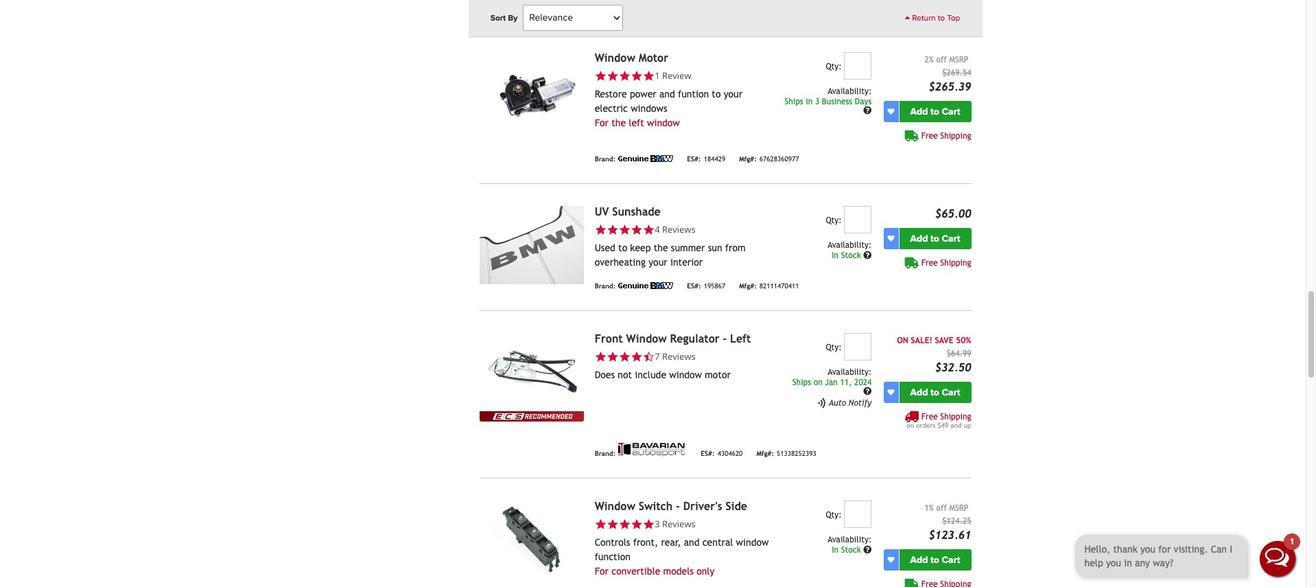 Task type: locate. For each thing, give the bounding box(es) containing it.
1 free from the top
[[922, 131, 938, 141]]

front,
[[634, 537, 659, 548]]

add to cart for 2nd add to cart button
[[911, 233, 961, 244]]

2% off msrp $269.54 $265.39
[[925, 55, 972, 93]]

in for first question circle 'icon' from the bottom
[[832, 545, 839, 555]]

es#: 195867
[[687, 282, 726, 290]]

1 availability: from the top
[[828, 86, 872, 96]]

mfg#: left 67628360977 at right
[[740, 155, 757, 163]]

the down 4
[[654, 243, 668, 253]]

3 cart from the top
[[942, 386, 961, 398]]

0 vertical spatial your
[[724, 89, 743, 100]]

1 vertical spatial msrp
[[950, 503, 969, 513]]

ships in 3 business days
[[785, 97, 872, 106]]

on left orders
[[907, 421, 915, 429]]

2 in stock from the top
[[832, 545, 864, 555]]

window down windows
[[647, 118, 680, 129]]

1 qty: from the top
[[826, 62, 842, 71]]

1 vertical spatial the
[[654, 243, 668, 253]]

2 vertical spatial window
[[595, 500, 636, 513]]

cart down $123.61
[[942, 554, 961, 566]]

1 vertical spatial off
[[937, 503, 947, 513]]

0 vertical spatial in stock
[[832, 250, 864, 260]]

msrp inside 1% off msrp $124.25 $123.61
[[950, 503, 969, 513]]

195867
[[704, 282, 726, 290]]

1 reviews from the top
[[663, 223, 696, 235]]

add to cart button down $65.00
[[900, 228, 972, 249]]

1 vertical spatial on
[[907, 421, 915, 429]]

1 4 reviews link from the left
[[595, 223, 772, 236]]

for down electric
[[595, 118, 609, 129]]

and down 1 review
[[660, 89, 675, 100]]

ships for window motor
[[785, 97, 804, 106]]

1 genuine bmw - corporate logo image from the top
[[619, 155, 674, 162]]

7 reviews link
[[595, 350, 772, 363], [655, 350, 696, 363]]

2 horizontal spatial and
[[951, 421, 962, 429]]

free down $65.00
[[922, 258, 938, 268]]

1 add to cart button from the top
[[900, 101, 972, 122]]

0 vertical spatial on
[[814, 377, 823, 387]]

2 vertical spatial mfg#:
[[757, 450, 774, 458]]

2 genuine bmw - corporate logo image from the top
[[619, 282, 674, 289]]

wifi image
[[818, 398, 826, 408]]

3 add from the top
[[911, 386, 929, 398]]

window down 7 reviews
[[670, 370, 702, 381]]

window up restore at left top
[[595, 51, 636, 64]]

1 review link up funtion
[[595, 69, 772, 82]]

1 vertical spatial in
[[832, 545, 839, 555]]

restore
[[595, 89, 627, 100]]

window up half star image at the left bottom
[[626, 332, 667, 345]]

ships
[[785, 97, 804, 106], [793, 377, 812, 387]]

2 vertical spatial free
[[922, 412, 938, 421]]

0 vertical spatial ships
[[785, 97, 804, 106]]

cart down $65.00
[[942, 233, 961, 244]]

2 vertical spatial add to wish list image
[[888, 556, 895, 563]]

on inside free shipping on orders $49 and up
[[907, 421, 915, 429]]

controls
[[595, 537, 631, 548]]

on left jan
[[814, 377, 823, 387]]

2 vertical spatial and
[[684, 537, 700, 548]]

cart down $265.39
[[942, 106, 961, 117]]

0 horizontal spatial and
[[660, 89, 675, 100]]

0 horizontal spatial the
[[612, 118, 626, 129]]

None number field
[[845, 52, 872, 79], [845, 206, 872, 233], [845, 333, 872, 360], [845, 500, 872, 528], [845, 52, 872, 79], [845, 206, 872, 233], [845, 333, 872, 360], [845, 500, 872, 528]]

add to cart for first add to cart button from the bottom
[[911, 554, 961, 566]]

2 add to wish list image from the top
[[888, 235, 895, 242]]

2 vertical spatial reviews
[[663, 517, 696, 530]]

free shipping down $65.00
[[922, 258, 972, 268]]

reviews
[[663, 223, 696, 235], [663, 350, 696, 362], [663, 517, 696, 530]]

1 vertical spatial -
[[676, 500, 680, 513]]

$124.25
[[943, 516, 972, 526]]

cart down $32.50
[[942, 386, 961, 398]]

2 free from the top
[[922, 258, 938, 268]]

shipping down $265.39
[[941, 131, 972, 141]]

shipping for motor
[[941, 131, 972, 141]]

0 vertical spatial mfg#:
[[740, 155, 757, 163]]

1 add to cart from the top
[[911, 106, 961, 117]]

2 1 review link from the left
[[655, 69, 692, 82]]

in for uv sunshade question circle 'icon'
[[832, 250, 839, 260]]

central
[[703, 537, 734, 548]]

4 add from the top
[[911, 554, 929, 566]]

2 stock from the top
[[842, 545, 861, 555]]

star image
[[595, 70, 607, 82], [595, 224, 607, 236], [607, 224, 619, 236], [619, 224, 631, 236], [595, 351, 607, 363], [607, 518, 619, 530], [619, 518, 631, 530], [631, 518, 643, 530], [643, 518, 655, 530]]

and left the up
[[951, 421, 962, 429]]

power
[[630, 89, 657, 100]]

0 vertical spatial free
[[922, 131, 938, 141]]

1 horizontal spatial 3
[[816, 97, 820, 106]]

3 qty: from the top
[[826, 342, 842, 352]]

mfg#: left 82111470411
[[740, 282, 757, 290]]

add to cart button up free shipping on orders $49 and up
[[900, 382, 972, 403]]

free for uv sunshade
[[922, 258, 938, 268]]

auto notify
[[829, 398, 872, 408]]

availability: for window motor
[[828, 86, 872, 96]]

question circle image for window motor
[[864, 107, 872, 115]]

for inside restore power and funtion to your electric windows for the left window
[[595, 118, 609, 129]]

4 reviews
[[655, 223, 696, 235]]

free left the up
[[922, 412, 938, 421]]

star image inside 3 reviews link
[[595, 518, 607, 530]]

add for 2nd add to cart button
[[911, 233, 929, 244]]

2 in from the top
[[832, 545, 839, 555]]

1 vertical spatial and
[[951, 421, 962, 429]]

add to cart button down $265.39
[[900, 101, 972, 122]]

brand: left uro premium - corporate logo
[[595, 2, 616, 9]]

free shipping
[[922, 131, 972, 141], [922, 258, 972, 268]]

1 review link down 'motor'
[[655, 69, 692, 82]]

add to cart button
[[900, 101, 972, 122], [900, 228, 972, 249], [900, 382, 972, 403], [900, 549, 972, 570]]

2 reviews from the top
[[663, 350, 696, 362]]

mfg#: left 51338252393
[[757, 450, 774, 458]]

0 vertical spatial msrp
[[950, 55, 969, 64]]

1 vertical spatial window
[[626, 332, 667, 345]]

front window regulator - left link
[[595, 332, 751, 345]]

add to cart for 3rd add to cart button from the top
[[911, 386, 961, 398]]

1 vertical spatial free
[[922, 258, 938, 268]]

off
[[937, 55, 947, 64], [937, 503, 947, 513]]

2 qty: from the top
[[826, 215, 842, 225]]

0 vertical spatial in
[[832, 250, 839, 260]]

bavarian autosport - corporate logo image
[[619, 443, 687, 456]]

availability: for uv sunshade
[[828, 240, 872, 250]]

off inside 1% off msrp $124.25 $123.61
[[937, 503, 947, 513]]

window up controls
[[595, 500, 636, 513]]

and
[[660, 89, 675, 100], [951, 421, 962, 429], [684, 537, 700, 548]]

1 for from the top
[[595, 118, 609, 129]]

free shipping for sunshade
[[922, 258, 972, 268]]

add to cart down $123.61
[[911, 554, 961, 566]]

add to cart
[[911, 106, 961, 117], [911, 233, 961, 244], [911, 386, 961, 398], [911, 554, 961, 566]]

3 add to cart button from the top
[[900, 382, 972, 403]]

1 question circle image from the top
[[864, 107, 872, 115]]

7 reviews link down front window regulator - left in the bottom of the page
[[595, 350, 772, 363]]

and inside free shipping on orders $49 and up
[[951, 421, 962, 429]]

1 horizontal spatial on
[[907, 421, 915, 429]]

2 shipping from the top
[[941, 258, 972, 268]]

4 question circle image from the top
[[864, 546, 872, 554]]

add to wish list image for $123.61
[[888, 556, 895, 563]]

off right 1%
[[937, 503, 947, 513]]

brand: down "overheating"
[[595, 282, 616, 290]]

summer
[[671, 243, 705, 253]]

2 for from the top
[[595, 566, 609, 577]]

3 shipping from the top
[[941, 412, 972, 421]]

msrp up the '$124.25'
[[950, 503, 969, 513]]

3 brand: from the top
[[595, 282, 616, 290]]

2 vertical spatial window
[[736, 537, 769, 548]]

top
[[948, 13, 961, 23]]

half star image
[[643, 351, 655, 363]]

your right funtion
[[724, 89, 743, 100]]

availability: for front window regulator - left
[[828, 367, 872, 377]]

keep
[[631, 243, 651, 253]]

1 add to wish list image from the top
[[888, 108, 895, 115]]

brand:
[[595, 2, 616, 9], [595, 155, 616, 163], [595, 282, 616, 290], [595, 450, 616, 458]]

2 off from the top
[[937, 503, 947, 513]]

2 brand: from the top
[[595, 155, 616, 163]]

only
[[697, 566, 715, 577]]

free shipping down $265.39
[[922, 131, 972, 141]]

1 vertical spatial for
[[595, 566, 609, 577]]

0 vertical spatial window
[[647, 118, 680, 129]]

switch
[[639, 500, 673, 513]]

shipping right orders
[[941, 412, 972, 421]]

3 right in
[[816, 97, 820, 106]]

your down keep
[[649, 257, 668, 268]]

add to wish list image
[[888, 108, 895, 115], [888, 235, 895, 242], [888, 556, 895, 563]]

7 reviews link down front window regulator - left link on the bottom of the page
[[655, 350, 696, 363]]

to
[[938, 13, 946, 23], [712, 89, 721, 100], [931, 106, 940, 117], [931, 233, 940, 244], [619, 243, 628, 253], [931, 386, 940, 398], [931, 554, 940, 566]]

1 review link
[[595, 69, 772, 82], [655, 69, 692, 82]]

free
[[922, 131, 938, 141], [922, 258, 938, 268], [922, 412, 938, 421]]

0 vertical spatial add to wish list image
[[888, 108, 895, 115]]

0 horizontal spatial 3
[[655, 517, 660, 530]]

2 cart from the top
[[942, 233, 961, 244]]

ships left jan
[[793, 377, 812, 387]]

the inside used to keep the summer sun from overheating your interior
[[654, 243, 668, 253]]

0 vertical spatial es#:
[[687, 155, 701, 163]]

2 msrp from the top
[[950, 503, 969, 513]]

- left left
[[723, 332, 727, 345]]

your inside used to keep the summer sun from overheating your interior
[[649, 257, 668, 268]]

mfg#: for front window regulator - left
[[757, 450, 774, 458]]

question circle image
[[864, 107, 872, 115], [864, 251, 872, 259], [864, 387, 872, 396], [864, 546, 872, 554]]

brand: left bavarian autosport - corporate logo
[[595, 450, 616, 458]]

add to cart up free shipping on orders $49 and up
[[911, 386, 961, 398]]

msrp for $123.61
[[950, 503, 969, 513]]

1 msrp from the top
[[950, 55, 969, 64]]

stock
[[842, 250, 861, 260], [842, 545, 861, 555]]

1 vertical spatial shipping
[[941, 258, 972, 268]]

2 question circle image from the top
[[864, 251, 872, 259]]

brand: down electric
[[595, 155, 616, 163]]

convertible
[[612, 566, 661, 577]]

add for 4th add to cart button from the bottom
[[911, 106, 929, 117]]

on
[[814, 377, 823, 387], [907, 421, 915, 429]]

free shipping for motor
[[922, 131, 972, 141]]

1 cart from the top
[[942, 106, 961, 117]]

function
[[595, 551, 631, 562]]

3 add to wish list image from the top
[[888, 556, 895, 563]]

window motor
[[595, 51, 669, 64]]

0 vertical spatial free shipping
[[922, 131, 972, 141]]

genuine bmw - corporate logo image down "overheating"
[[619, 282, 674, 289]]

2 add to cart button from the top
[[900, 228, 972, 249]]

reviews for sunshade
[[663, 223, 696, 235]]

1 free shipping from the top
[[922, 131, 972, 141]]

1 in from the top
[[832, 250, 839, 260]]

1 in stock from the top
[[832, 250, 864, 260]]

-
[[723, 332, 727, 345], [676, 500, 680, 513]]

1 vertical spatial ships
[[793, 377, 812, 387]]

and inside the controls front, rear, and central window function for convertible models only
[[684, 537, 700, 548]]

cart
[[942, 106, 961, 117], [942, 233, 961, 244], [942, 386, 961, 398], [942, 554, 961, 566]]

3 availability: from the top
[[828, 367, 872, 377]]

0 vertical spatial the
[[612, 118, 626, 129]]

reviews down front window regulator - left link on the bottom of the page
[[663, 350, 696, 362]]

es#: for window
[[701, 450, 715, 458]]

2 add to cart from the top
[[911, 233, 961, 244]]

4 add to cart from the top
[[911, 554, 961, 566]]

reviews down 'window switch - driver's side'
[[663, 517, 696, 530]]

windows
[[631, 103, 668, 114]]

cart for 4th add to cart button from the bottom
[[942, 106, 961, 117]]

add
[[911, 106, 929, 117], [911, 233, 929, 244], [911, 386, 929, 398], [911, 554, 929, 566]]

es#: left 184429
[[687, 155, 701, 163]]

the down electric
[[612, 118, 626, 129]]

and right rear,
[[684, 537, 700, 548]]

your
[[724, 89, 743, 100], [649, 257, 668, 268]]

free down $265.39
[[922, 131, 938, 141]]

window right the central
[[736, 537, 769, 548]]

3 free from the top
[[922, 412, 938, 421]]

window for motor
[[595, 51, 636, 64]]

add to cart down $265.39
[[911, 106, 961, 117]]

1 vertical spatial in stock
[[832, 545, 864, 555]]

add to cart down $65.00
[[911, 233, 961, 244]]

1 vertical spatial add to wish list image
[[888, 235, 895, 242]]

1 brand: from the top
[[595, 2, 616, 9]]

front
[[595, 332, 623, 345]]

msrp up $269.54
[[950, 55, 969, 64]]

1 add from the top
[[911, 106, 929, 117]]

1 vertical spatial es#:
[[687, 282, 701, 290]]

1 vertical spatial mfg#:
[[740, 282, 757, 290]]

reviews up summer
[[663, 223, 696, 235]]

off inside 2% off msrp $269.54 $265.39
[[937, 55, 947, 64]]

cart for 2nd add to cart button
[[942, 233, 961, 244]]

off right 2%
[[937, 55, 947, 64]]

4 cart from the top
[[942, 554, 961, 566]]

1 vertical spatial reviews
[[663, 350, 696, 362]]

1 shipping from the top
[[941, 131, 972, 141]]

3 reviews link
[[595, 517, 772, 530], [655, 517, 696, 530]]

to right funtion
[[712, 89, 721, 100]]

off for $123.61
[[937, 503, 947, 513]]

0 vertical spatial stock
[[842, 250, 861, 260]]

reviews for window
[[663, 350, 696, 362]]

add for first add to cart button from the bottom
[[911, 554, 929, 566]]

2 vertical spatial shipping
[[941, 412, 972, 421]]

1 vertical spatial genuine bmw - corporate logo image
[[619, 282, 674, 289]]

on
[[897, 336, 909, 345]]

4 brand: from the top
[[595, 450, 616, 458]]

the
[[612, 118, 626, 129], [654, 243, 668, 253]]

caret up image
[[905, 14, 911, 22]]

cart for first add to cart button from the bottom
[[942, 554, 961, 566]]

3 add to cart from the top
[[911, 386, 961, 398]]

2 add from the top
[[911, 233, 929, 244]]

ships left in
[[785, 97, 804, 106]]

return to top
[[911, 13, 961, 23]]

off for $265.39
[[937, 55, 947, 64]]

1 horizontal spatial and
[[684, 537, 700, 548]]

msrp inside 2% off msrp $269.54 $265.39
[[950, 55, 969, 64]]

4 availability: from the top
[[828, 535, 872, 544]]

3
[[816, 97, 820, 106], [655, 517, 660, 530]]

- up 3 reviews at the bottom of the page
[[676, 500, 680, 513]]

does
[[595, 370, 615, 381]]

mfg#: 82111470411
[[740, 282, 800, 290]]

your inside restore power and funtion to your electric windows for the left window
[[724, 89, 743, 100]]

$65.00
[[936, 207, 972, 220]]

qty: for window motor
[[826, 62, 842, 71]]

availability:
[[828, 86, 872, 96], [828, 240, 872, 250], [828, 367, 872, 377], [828, 535, 872, 544]]

sort by
[[491, 13, 518, 23]]

es#:
[[687, 155, 701, 163], [687, 282, 701, 290], [701, 450, 715, 458]]

for inside the controls front, rear, and central window function for convertible models only
[[595, 566, 609, 577]]

in stock
[[832, 250, 864, 260], [832, 545, 864, 555]]

0 horizontal spatial your
[[649, 257, 668, 268]]

window
[[647, 118, 680, 129], [670, 370, 702, 381], [736, 537, 769, 548]]

4 add to cart button from the top
[[900, 549, 972, 570]]

3 question circle image from the top
[[864, 387, 872, 396]]

for down function
[[595, 566, 609, 577]]

0 vertical spatial genuine bmw - corporate logo image
[[619, 155, 674, 162]]

genuine bmw - corporate logo image
[[619, 155, 674, 162], [619, 282, 674, 289]]

shipping
[[941, 131, 972, 141], [941, 258, 972, 268], [941, 412, 972, 421]]

0 vertical spatial reviews
[[663, 223, 696, 235]]

add to cart button down $123.61
[[900, 549, 972, 570]]

shipping down $65.00
[[941, 258, 972, 268]]

the inside restore power and funtion to your electric windows for the left window
[[612, 118, 626, 129]]

0 vertical spatial and
[[660, 89, 675, 100]]

qty:
[[826, 62, 842, 71], [826, 215, 842, 225], [826, 342, 842, 352], [826, 510, 842, 520]]

1 stock from the top
[[842, 250, 861, 260]]

1 horizontal spatial the
[[654, 243, 668, 253]]

brand: for front
[[595, 450, 616, 458]]

1 horizontal spatial your
[[724, 89, 743, 100]]

star image
[[607, 70, 619, 82], [619, 70, 631, 82], [631, 70, 643, 82], [643, 70, 655, 82], [631, 224, 643, 236], [643, 224, 655, 236], [607, 351, 619, 363], [619, 351, 631, 363], [631, 351, 643, 363], [595, 518, 607, 530]]

1 vertical spatial stock
[[842, 545, 861, 555]]

0 vertical spatial window
[[595, 51, 636, 64]]

0 vertical spatial shipping
[[941, 131, 972, 141]]

genuine bmw - corporate logo image down left
[[619, 155, 674, 162]]

51338252393
[[777, 450, 817, 458]]

0 vertical spatial -
[[723, 332, 727, 345]]

to up "overheating"
[[619, 243, 628, 253]]

2 vertical spatial es#:
[[701, 450, 715, 458]]

1 off from the top
[[937, 55, 947, 64]]

1 vertical spatial free shipping
[[922, 258, 972, 268]]

0 vertical spatial for
[[595, 118, 609, 129]]

2 availability: from the top
[[828, 240, 872, 250]]

$49
[[938, 421, 949, 429]]

1 vertical spatial your
[[649, 257, 668, 268]]

add to wish list image
[[888, 389, 895, 396]]

3 down switch
[[655, 517, 660, 530]]

es#167001 - 61316902183 - window switch - driver's side - controls front, rear, and central window function - genuine bmw - bmw image
[[480, 500, 584, 579]]

es#: left 195867
[[687, 282, 701, 290]]

0 vertical spatial off
[[937, 55, 947, 64]]

es#: left 4304620 at the right bottom of page
[[701, 450, 715, 458]]

1
[[655, 69, 660, 82]]

2 free shipping from the top
[[922, 258, 972, 268]]



Task type: vqa. For each thing, say whether or not it's contained in the screenshot.
2757733
no



Task type: describe. For each thing, give the bounding box(es) containing it.
on sale!                         save 50% $64.99 $32.50
[[897, 336, 972, 374]]

genuine bmw - corporate logo image for sunshade
[[619, 282, 674, 289]]

controls front, rear, and central window function for convertible models only
[[595, 537, 769, 577]]

free for window motor
[[922, 131, 938, 141]]

0 horizontal spatial on
[[814, 377, 823, 387]]

to down $265.39
[[931, 106, 940, 117]]

7 reviews
[[655, 350, 696, 362]]

electric
[[595, 103, 628, 114]]

1 3 reviews link from the left
[[595, 517, 772, 530]]

2%
[[925, 55, 934, 64]]

jan
[[825, 377, 838, 387]]

question circle image for front window regulator - left
[[864, 387, 872, 396]]

side
[[726, 500, 748, 513]]

driver's
[[684, 500, 723, 513]]

free inside free shipping on orders $49 and up
[[922, 412, 938, 421]]

shipping for sunshade
[[941, 258, 972, 268]]

82111470411
[[760, 282, 800, 290]]

used to keep the summer sun from overheating your interior
[[595, 243, 746, 268]]

$64.99
[[947, 349, 972, 358]]

from
[[726, 243, 746, 253]]

0 horizontal spatial -
[[676, 500, 680, 513]]

brand: for uv
[[595, 282, 616, 290]]

7
[[655, 350, 660, 362]]

es#: 184429
[[687, 155, 726, 163]]

window for switch
[[595, 500, 636, 513]]

0 vertical spatial 3
[[816, 97, 820, 106]]

es#184429 - 67628360977 - window motor  - restore power and funtion to your electric windows - genuine bmw - bmw image
[[480, 52, 584, 130]]

motor
[[705, 370, 731, 381]]

free shipping on orders $49 and up
[[907, 412, 972, 429]]

$123.61
[[929, 528, 972, 541]]

window inside restore power and funtion to your electric windows for the left window
[[647, 118, 680, 129]]

es#195867 - 82111470411 - uv sunshade - used to keep the summer sun from overheating your interior - genuine bmw - bmw image
[[480, 206, 584, 284]]

to down $65.00
[[931, 233, 940, 244]]

67628360977
[[760, 155, 800, 163]]

50%
[[957, 336, 972, 345]]

restore power and funtion to your electric windows for the left window
[[595, 89, 743, 129]]

2 4 reviews link from the left
[[655, 223, 696, 236]]

4304620
[[718, 450, 743, 458]]

to left top
[[938, 13, 946, 23]]

window motor link
[[595, 51, 669, 64]]

mfg#: for window motor
[[740, 155, 757, 163]]

left
[[629, 118, 645, 129]]

review
[[663, 69, 692, 82]]

1 7 reviews link from the left
[[595, 350, 772, 363]]

include
[[635, 370, 667, 381]]

to inside restore power and funtion to your electric windows for the left window
[[712, 89, 721, 100]]

in stock for uv sunshade question circle 'icon'
[[832, 250, 864, 260]]

sun
[[708, 243, 723, 253]]

$265.39
[[929, 80, 972, 93]]

1 review
[[655, 69, 692, 82]]

cart for 3rd add to cart button from the top
[[942, 386, 961, 398]]

sort
[[491, 13, 506, 23]]

msrp for $265.39
[[950, 55, 969, 64]]

4 qty: from the top
[[826, 510, 842, 520]]

by
[[508, 13, 518, 23]]

add for 3rd add to cart button from the top
[[911, 386, 929, 398]]

orders
[[917, 421, 936, 429]]

brand: for window
[[595, 155, 616, 163]]

in stock for first question circle 'icon' from the bottom
[[832, 545, 864, 555]]

2 3 reviews link from the left
[[655, 517, 696, 530]]

1 vertical spatial 3
[[655, 517, 660, 530]]

1 vertical spatial window
[[670, 370, 702, 381]]

left
[[731, 332, 751, 345]]

save
[[935, 336, 954, 345]]

ships for front window regulator - left
[[793, 377, 812, 387]]

interior
[[671, 257, 703, 268]]

up
[[964, 421, 972, 429]]

and inside restore power and funtion to your electric windows for the left window
[[660, 89, 675, 100]]

es#: 4304620
[[701, 450, 743, 458]]

auto
[[829, 398, 847, 408]]

shipping inside free shipping on orders $49 and up
[[941, 412, 972, 421]]

rear,
[[661, 537, 681, 548]]

es#: for motor
[[687, 155, 701, 163]]

star image inside "1 review" link
[[595, 70, 607, 82]]

3 reviews
[[655, 517, 696, 530]]

to up free shipping on orders $49 and up
[[931, 386, 940, 398]]

ecs tuning recommends this product. image
[[480, 411, 584, 421]]

uv sunshade link
[[595, 205, 661, 218]]

sale!
[[911, 336, 933, 345]]

business
[[822, 97, 853, 106]]

overheating
[[595, 257, 646, 268]]

es#: for sunshade
[[687, 282, 701, 290]]

1 horizontal spatial -
[[723, 332, 727, 345]]

mfg#: 51338252393
[[757, 450, 817, 458]]

in
[[806, 97, 813, 106]]

$269.54
[[943, 68, 972, 77]]

to down $123.61
[[931, 554, 940, 566]]

2 7 reviews link from the left
[[655, 350, 696, 363]]

add to wish list image for $265.39
[[888, 108, 895, 115]]

sunshade
[[613, 205, 661, 218]]

question circle image for uv sunshade
[[864, 251, 872, 259]]

models
[[664, 566, 694, 577]]

motor
[[639, 51, 669, 64]]

to inside used to keep the summer sun from overheating your interior
[[619, 243, 628, 253]]

funtion
[[678, 89, 709, 100]]

4
[[655, 223, 660, 235]]

return
[[913, 13, 936, 23]]

window inside the controls front, rear, and central window function for convertible models only
[[736, 537, 769, 548]]

uv sunshade
[[595, 205, 661, 218]]

not
[[618, 370, 632, 381]]

uv
[[595, 205, 609, 218]]

front window regulator - left
[[595, 332, 751, 345]]

uro premium - corporate logo image
[[619, 0, 670, 8]]

mfg#: for uv sunshade
[[740, 282, 757, 290]]

add to cart for 4th add to cart button from the bottom
[[911, 106, 961, 117]]

11,
[[841, 377, 852, 387]]

auto notify link
[[817, 398, 872, 408]]

qty: for uv sunshade
[[826, 215, 842, 225]]

window switch - driver's side
[[595, 500, 748, 513]]

used
[[595, 243, 616, 253]]

qty: for front window regulator - left
[[826, 342, 842, 352]]

window switch - driver's side link
[[595, 500, 748, 513]]

ships on jan 11, 2024
[[793, 377, 872, 387]]

notify
[[849, 398, 872, 408]]

1% off msrp $124.25 $123.61
[[925, 503, 972, 541]]

1%
[[925, 503, 934, 513]]

1 1 review link from the left
[[595, 69, 772, 82]]

es#4304620 - 51338252393 - front window regulator - left - does not include window motor - bavarian autosport - bmw image
[[480, 333, 584, 411]]

mfg#: 67628360977
[[740, 155, 800, 163]]

regulator
[[670, 332, 720, 345]]

184429
[[704, 155, 726, 163]]

3 reviews from the top
[[663, 517, 696, 530]]

return to top link
[[905, 12, 961, 24]]

genuine bmw - corporate logo image for motor
[[619, 155, 674, 162]]



